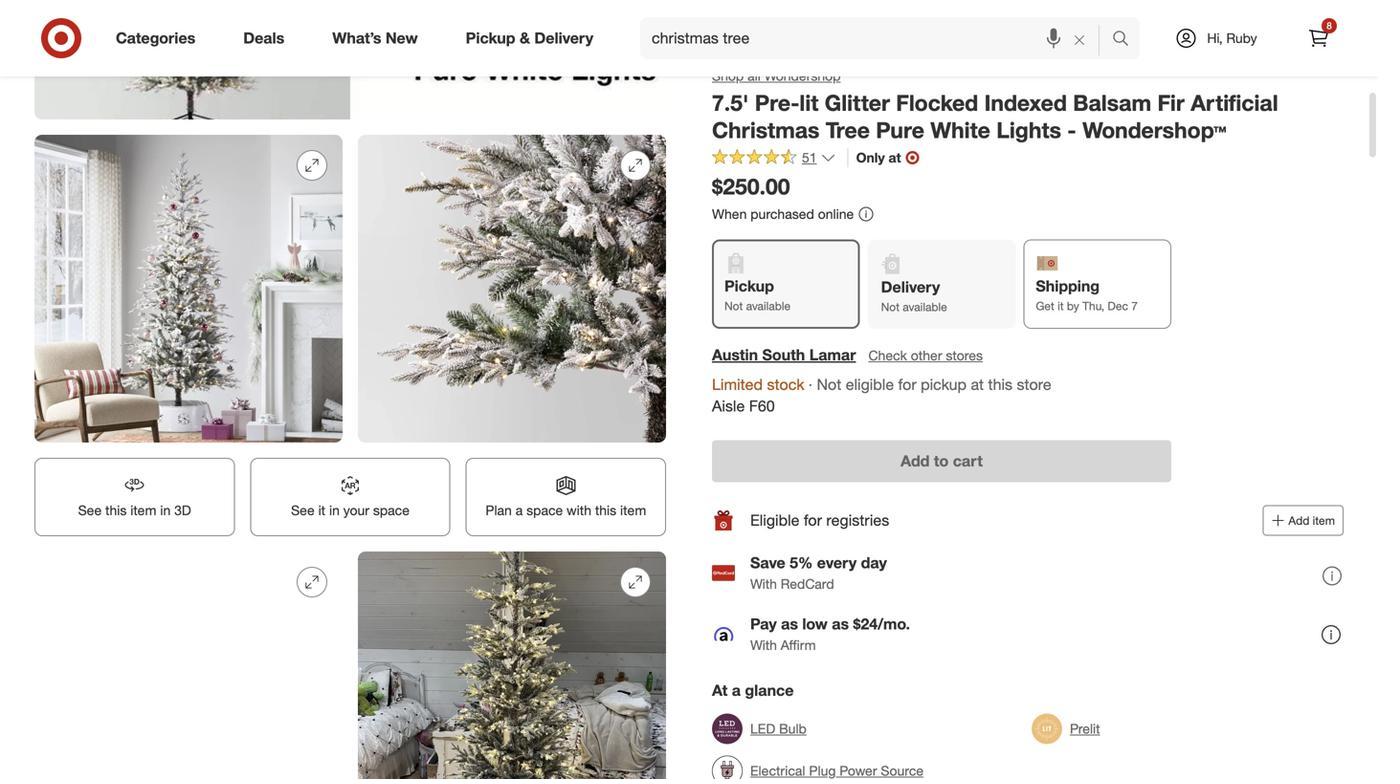 Task type: describe. For each thing, give the bounding box(es) containing it.
1 horizontal spatial item
[[620, 503, 646, 519]]

51
[[802, 149, 817, 166]]

see this item in 3d button
[[34, 459, 235, 537]]

balsam
[[1073, 90, 1151, 116]]

add to cart button
[[712, 441, 1171, 483]]

low
[[802, 616, 828, 634]]

not inside "limited stock · not eligible for pickup at this store aisle f 60"
[[817, 376, 841, 394]]

only
[[856, 149, 885, 166]]

0 vertical spatial at
[[889, 149, 901, 166]]

1 vertical spatial for
[[804, 512, 822, 530]]

your
[[343, 503, 369, 519]]

in inside button
[[160, 503, 171, 519]]

$24/mo.
[[853, 616, 910, 634]]

pay as low as $24/mo. with affirm
[[750, 616, 910, 654]]

lit
[[800, 90, 819, 116]]

a for glance
[[732, 682, 741, 701]]

cart
[[953, 452, 983, 471]]

pickup & delivery link
[[449, 17, 617, 59]]

space inside button
[[527, 503, 563, 519]]

ruby
[[1226, 30, 1257, 46]]

pure
[[876, 117, 924, 144]]

see this item in 3d
[[78, 503, 191, 519]]

stock
[[767, 376, 804, 394]]

limited
[[712, 376, 763, 394]]

categories
[[116, 29, 195, 47]]

what's
[[332, 29, 381, 47]]

8 link
[[1298, 17, 1340, 59]]

see for see it in your space
[[291, 503, 315, 519]]

to
[[934, 452, 949, 471]]

a for space
[[516, 503, 523, 519]]

white
[[931, 117, 990, 144]]

austin south lamar button
[[712, 345, 856, 366]]

0 horizontal spatial item
[[130, 503, 156, 519]]

2 as from the left
[[832, 616, 849, 634]]

1 as from the left
[[781, 616, 798, 634]]

available for delivery
[[903, 300, 947, 315]]

pickup & delivery
[[466, 29, 593, 47]]

hi,
[[1207, 30, 1223, 46]]

deals
[[243, 29, 284, 47]]

store
[[1017, 376, 1051, 394]]

60
[[758, 397, 775, 416]]

at
[[712, 682, 728, 701]]

glitter
[[825, 90, 890, 116]]

aisle
[[712, 397, 745, 416]]

eligible
[[846, 376, 894, 394]]

only at
[[856, 149, 901, 166]]

this inside "limited stock · not eligible for pickup at this store aisle f 60"
[[988, 376, 1013, 394]]

with
[[567, 503, 591, 519]]

see for see this item in 3d
[[78, 503, 102, 519]]

51 link
[[712, 148, 836, 171]]

at a glance
[[712, 682, 794, 701]]

see it in your space button
[[250, 459, 450, 537]]

delivery inside delivery not available
[[881, 278, 940, 297]]

&
[[520, 29, 530, 47]]

plan a space with this item
[[486, 503, 646, 519]]

south
[[762, 346, 805, 365]]

indexed
[[984, 90, 1067, 116]]

3d
[[174, 503, 191, 519]]

for inside "limited stock · not eligible for pickup at this store aisle f 60"
[[898, 376, 917, 394]]

when
[[712, 206, 747, 223]]

check other stores
[[868, 347, 983, 364]]

shop
[[712, 68, 744, 84]]

with inside pay as low as $24/mo. with affirm
[[750, 638, 777, 654]]

it inside shipping get it by thu, dec 7
[[1058, 299, 1064, 314]]

shipping get it by thu, dec 7
[[1036, 277, 1138, 314]]

0 vertical spatial delivery
[[534, 29, 593, 47]]

check other stores button
[[867, 345, 984, 367]]

categories link
[[100, 17, 219, 59]]

lamar
[[809, 346, 856, 365]]

every
[[817, 554, 857, 573]]

dec
[[1108, 299, 1128, 314]]

pickup
[[921, 376, 967, 394]]

pay
[[750, 616, 777, 634]]

-
[[1067, 117, 1076, 144]]

led bulb button
[[712, 709, 807, 751]]

search
[[1103, 31, 1149, 49]]

space inside "button"
[[373, 503, 410, 519]]

what's new
[[332, 29, 418, 47]]

plan a space with this item button
[[466, 459, 666, 537]]

add for add item
[[1288, 514, 1310, 528]]

austin south lamar
[[712, 346, 856, 365]]

austin
[[712, 346, 758, 365]]

5%
[[790, 554, 813, 573]]

shipping
[[1036, 277, 1100, 296]]



Task type: vqa. For each thing, say whether or not it's contained in the screenshot.
now
no



Task type: locate. For each thing, give the bounding box(es) containing it.
0 vertical spatial with
[[750, 576, 777, 593]]

see
[[78, 503, 102, 519], [291, 503, 315, 519]]

add item
[[1288, 514, 1335, 528]]

2 horizontal spatial item
[[1313, 514, 1335, 528]]

it
[[1058, 299, 1064, 314], [318, 503, 325, 519]]

deals link
[[227, 17, 308, 59]]

·
[[808, 376, 813, 394]]

1 vertical spatial delivery
[[881, 278, 940, 297]]

1 horizontal spatial pickup
[[724, 277, 774, 296]]

0 horizontal spatial this
[[105, 503, 127, 519]]

2 horizontal spatial this
[[988, 376, 1013, 394]]

check
[[868, 347, 907, 364]]

as right low
[[832, 616, 849, 634]]

1 horizontal spatial add
[[1288, 514, 1310, 528]]

flocked
[[896, 90, 978, 116]]

pickup for &
[[466, 29, 515, 47]]

space left with
[[527, 503, 563, 519]]

registries
[[826, 512, 889, 530]]

led
[[750, 721, 775, 738]]

day
[[861, 554, 887, 573]]

shop all wondershop 7.5' pre-lit glitter flocked indexed balsam fir artificial christmas tree pure white lights - wondershop™
[[712, 68, 1278, 144]]

available inside pickup not available
[[746, 299, 791, 314]]

1 vertical spatial a
[[732, 682, 741, 701]]

f
[[749, 397, 758, 416]]

this left 3d
[[105, 503, 127, 519]]

1 horizontal spatial space
[[527, 503, 563, 519]]

it inside see it in your space "button"
[[318, 503, 325, 519]]

save
[[750, 554, 785, 573]]

limited stock · not eligible for pickup at this store aisle f 60
[[712, 376, 1051, 416]]

wondershop™
[[1082, 117, 1227, 144]]

delivery up check other stores
[[881, 278, 940, 297]]

0 horizontal spatial available
[[746, 299, 791, 314]]

0 vertical spatial add
[[901, 452, 930, 471]]

1 vertical spatial it
[[318, 503, 325, 519]]

all
[[748, 68, 761, 84]]

not inside delivery not available
[[881, 300, 900, 315]]

save 5% every day with redcard
[[750, 554, 887, 593]]

for
[[898, 376, 917, 394], [804, 512, 822, 530]]

What can we help you find? suggestions appear below search field
[[640, 17, 1117, 59]]

with inside save 5% every day with redcard
[[750, 576, 777, 593]]

pickup inside pickup not available
[[724, 277, 774, 296]]

2 space from the left
[[527, 503, 563, 519]]

available up south
[[746, 299, 791, 314]]

1 space from the left
[[373, 503, 410, 519]]

$250.00
[[712, 173, 790, 200]]

for right "eligible"
[[804, 512, 822, 530]]

1 horizontal spatial not
[[817, 376, 841, 394]]

1 horizontal spatial this
[[595, 503, 616, 519]]

1 horizontal spatial available
[[903, 300, 947, 315]]

available up check other stores
[[903, 300, 947, 315]]

when purchased online
[[712, 206, 854, 223]]

fir
[[1158, 90, 1185, 116]]

with
[[750, 576, 777, 593], [750, 638, 777, 654]]

new
[[386, 29, 418, 47]]

see it in your space
[[291, 503, 410, 519]]

prelit button
[[1032, 709, 1100, 751]]

0 horizontal spatial space
[[373, 503, 410, 519]]

0 horizontal spatial not
[[724, 299, 743, 314]]

photo from guest review, 6 of 10 image
[[358, 552, 666, 780]]

pickup not available
[[724, 277, 791, 314]]

a inside button
[[516, 503, 523, 519]]

1 see from the left
[[78, 503, 102, 519]]

for down the check other stores button
[[898, 376, 917, 394]]

2 in from the left
[[329, 503, 340, 519]]

1 in from the left
[[160, 503, 171, 519]]

1 vertical spatial add
[[1288, 514, 1310, 528]]

7
[[1131, 299, 1138, 314]]

purchased
[[751, 206, 814, 223]]

this right with
[[595, 503, 616, 519]]

photo from guest review, 5 of 10 image
[[34, 552, 343, 780]]

0 horizontal spatial at
[[889, 149, 901, 166]]

7.5'
[[712, 90, 749, 116]]

christmas
[[712, 117, 820, 144]]

lights
[[996, 117, 1061, 144]]

1 horizontal spatial as
[[832, 616, 849, 634]]

8
[[1327, 20, 1332, 32]]

not right ·
[[817, 376, 841, 394]]

see left 3d
[[78, 503, 102, 519]]

0 vertical spatial pickup
[[466, 29, 515, 47]]

0 horizontal spatial a
[[516, 503, 523, 519]]

not up check
[[881, 300, 900, 315]]

0 horizontal spatial as
[[781, 616, 798, 634]]

it left by
[[1058, 299, 1064, 314]]

see left your on the bottom of page
[[291, 503, 315, 519]]

1 with from the top
[[750, 576, 777, 593]]

it left your on the bottom of page
[[318, 503, 325, 519]]

as
[[781, 616, 798, 634], [832, 616, 849, 634]]

at down stores
[[971, 376, 984, 394]]

what's new link
[[316, 17, 442, 59]]

not up austin
[[724, 299, 743, 314]]

delivery right &
[[534, 29, 593, 47]]

1 horizontal spatial at
[[971, 376, 984, 394]]

1 vertical spatial with
[[750, 638, 777, 654]]

7.5&#39; pre-lit glitter flocked indexed balsam fir artificial christmas tree pure white lights - wondershop&#8482;, 3 of 10 image
[[34, 135, 343, 443]]

at right only
[[889, 149, 901, 166]]

item
[[130, 503, 156, 519], [620, 503, 646, 519], [1313, 514, 1335, 528]]

1 vertical spatial pickup
[[724, 277, 774, 296]]

thu,
[[1083, 299, 1104, 314]]

0 horizontal spatial for
[[804, 512, 822, 530]]

1 horizontal spatial for
[[898, 376, 917, 394]]

in left 3d
[[160, 503, 171, 519]]

this
[[988, 376, 1013, 394], [105, 503, 127, 519], [595, 503, 616, 519]]

1 horizontal spatial a
[[732, 682, 741, 701]]

pickup
[[466, 29, 515, 47], [724, 277, 774, 296]]

eligible for registries
[[750, 512, 889, 530]]

available inside delivery not available
[[903, 300, 947, 315]]

see inside button
[[78, 503, 102, 519]]

not inside pickup not available
[[724, 299, 743, 314]]

pre-
[[755, 90, 800, 116]]

this left store
[[988, 376, 1013, 394]]

1 horizontal spatial it
[[1058, 299, 1064, 314]]

led bulb
[[750, 721, 807, 738]]

affirm
[[781, 638, 816, 654]]

pickup left &
[[466, 29, 515, 47]]

0 vertical spatial a
[[516, 503, 523, 519]]

a right plan
[[516, 503, 523, 519]]

0 horizontal spatial in
[[160, 503, 171, 519]]

0 horizontal spatial pickup
[[466, 29, 515, 47]]

bulb
[[779, 721, 807, 738]]

1 horizontal spatial see
[[291, 503, 315, 519]]

in left your on the bottom of page
[[329, 503, 340, 519]]

with down pay
[[750, 638, 777, 654]]

search button
[[1103, 17, 1149, 63]]

online
[[818, 206, 854, 223]]

0 horizontal spatial see
[[78, 503, 102, 519]]

space right your on the bottom of page
[[373, 503, 410, 519]]

2 with from the top
[[750, 638, 777, 654]]

get
[[1036, 299, 1054, 314]]

0 horizontal spatial it
[[318, 503, 325, 519]]

see inside "button"
[[291, 503, 315, 519]]

2 horizontal spatial not
[[881, 300, 900, 315]]

a right at
[[732, 682, 741, 701]]

pickup for not
[[724, 277, 774, 296]]

2 see from the left
[[291, 503, 315, 519]]

redcard
[[781, 576, 834, 593]]

0 vertical spatial for
[[898, 376, 917, 394]]

add for add to cart
[[901, 452, 930, 471]]

not for delivery
[[881, 300, 900, 315]]

0 horizontal spatial add
[[901, 452, 930, 471]]

with down save
[[750, 576, 777, 593]]

by
[[1067, 299, 1079, 314]]

a
[[516, 503, 523, 519], [732, 682, 741, 701]]

0 horizontal spatial delivery
[[534, 29, 593, 47]]

1 vertical spatial at
[[971, 376, 984, 394]]

7.5&#39; pre-lit glitter flocked indexed balsam fir artificial christmas tree pure white lights - wondershop&#8482;, 4 of 10 image
[[358, 135, 666, 443]]

available
[[746, 299, 791, 314], [903, 300, 947, 315]]

in
[[160, 503, 171, 519], [329, 503, 340, 519]]

delivery not available
[[881, 278, 947, 315]]

1 horizontal spatial in
[[329, 503, 340, 519]]

other
[[911, 347, 942, 364]]

artificial
[[1191, 90, 1278, 116]]

hi, ruby
[[1207, 30, 1257, 46]]

as up affirm
[[781, 616, 798, 634]]

available for pickup
[[746, 299, 791, 314]]

wondershop
[[764, 68, 841, 84]]

add
[[901, 452, 930, 471], [1288, 514, 1310, 528]]

pickup up austin
[[724, 277, 774, 296]]

tree
[[826, 117, 870, 144]]

1 horizontal spatial delivery
[[881, 278, 940, 297]]

add item button
[[1263, 506, 1344, 537]]

delivery
[[534, 29, 593, 47], [881, 278, 940, 297]]

eligible
[[750, 512, 800, 530]]

prelit
[[1070, 721, 1100, 738]]

not for pickup
[[724, 299, 743, 314]]

add to cart
[[901, 452, 983, 471]]

at inside "limited stock · not eligible for pickup at this store aisle f 60"
[[971, 376, 984, 394]]

in inside "button"
[[329, 503, 340, 519]]

glance
[[745, 682, 794, 701]]

not
[[724, 299, 743, 314], [881, 300, 900, 315], [817, 376, 841, 394]]

0 vertical spatial it
[[1058, 299, 1064, 314]]

stores
[[946, 347, 983, 364]]



